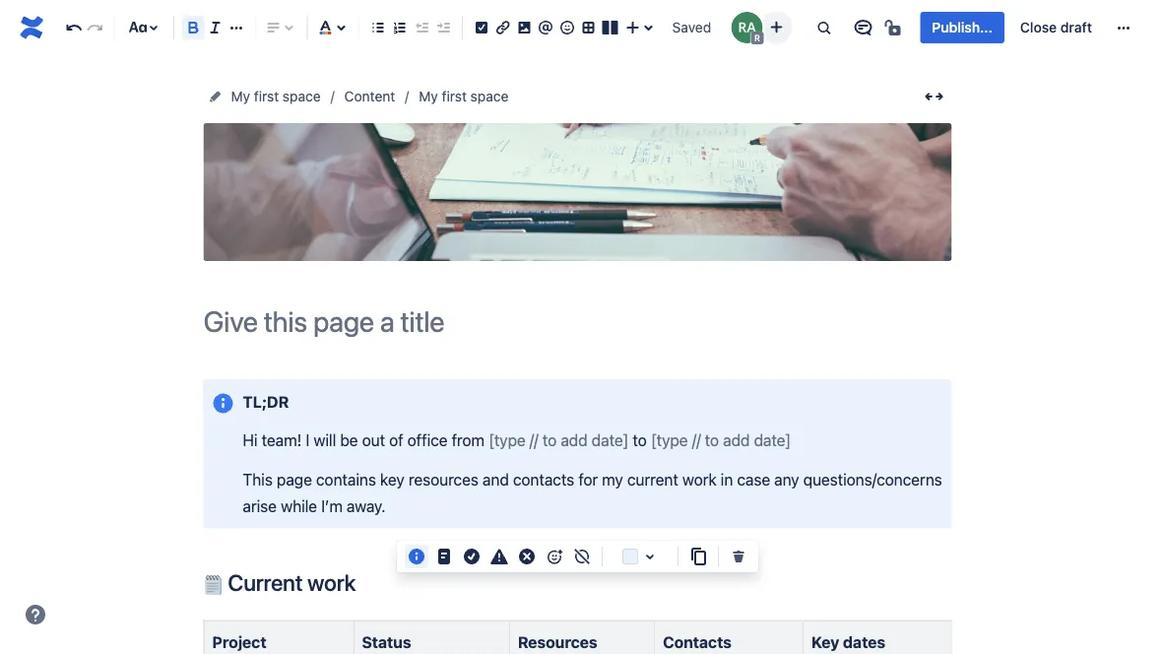 Task type: vqa. For each thing, say whether or not it's contained in the screenshot.
leftmost |
no



Task type: locate. For each thing, give the bounding box(es) containing it.
key dates
[[812, 633, 886, 652]]

my first space right move this page icon
[[231, 88, 321, 104]]

for
[[579, 470, 598, 489]]

publish...
[[932, 19, 993, 35]]

redo ⌘⇧z image
[[83, 16, 107, 39]]

undo ⌘z image
[[62, 16, 86, 39]]

0 horizontal spatial first
[[254, 88, 279, 104]]

1 horizontal spatial my
[[419, 88, 438, 104]]

numbered list ⌘⇧7 image
[[388, 16, 412, 39]]

0 horizontal spatial my
[[231, 88, 250, 104]]

my
[[231, 88, 250, 104], [419, 88, 438, 104]]

work
[[683, 470, 717, 489], [308, 569, 356, 596]]

first down indent tab image
[[442, 88, 467, 104]]

0 horizontal spatial space
[[283, 88, 321, 104]]

1 horizontal spatial my first space
[[419, 88, 509, 104]]

space down action item image
[[471, 88, 509, 104]]

header
[[560, 200, 603, 216]]

to
[[629, 431, 651, 450]]

resources
[[518, 633, 598, 652]]

italic ⌘i image
[[203, 16, 227, 39]]

move this page image
[[207, 89, 223, 104]]

1 horizontal spatial first
[[442, 88, 467, 104]]

space left content at left top
[[283, 88, 321, 104]]

table image
[[577, 16, 601, 39]]

my right move this page icon
[[231, 88, 250, 104]]

0 horizontal spatial my first space link
[[231, 85, 321, 108]]

space for 1st the my first space link from the right
[[471, 88, 509, 104]]

emoji image
[[556, 16, 579, 39]]

team!
[[262, 431, 302, 450]]

action item image
[[470, 16, 493, 39]]

1 horizontal spatial work
[[683, 470, 717, 489]]

0 horizontal spatial my first space
[[231, 88, 321, 104]]

1 space from the left
[[283, 88, 321, 104]]

questions/concerns
[[804, 470, 943, 489]]

1 first from the left
[[254, 88, 279, 104]]

Main content area, start typing to enter text. text field
[[192, 379, 964, 654]]

remove image
[[727, 545, 751, 568]]

this page contains key resources and contacts for my current work in case any questions/concerns arise while i'm away.
[[243, 470, 947, 516]]

confluence image
[[16, 12, 47, 43], [16, 12, 47, 43]]

first
[[254, 88, 279, 104], [442, 88, 467, 104]]

close draft
[[1021, 19, 1093, 35]]

:notepad_spiral: image
[[203, 575, 223, 595]]

2 my first space from the left
[[419, 88, 509, 104]]

2 my from the left
[[419, 88, 438, 104]]

my first space link right move this page icon
[[231, 85, 321, 108]]

1 my from the left
[[231, 88, 250, 104]]

contacts
[[663, 633, 732, 652]]

my first space link down action item image
[[419, 85, 509, 108]]

my first space link
[[231, 85, 321, 108], [419, 85, 509, 108]]

1 vertical spatial work
[[308, 569, 356, 596]]

contains
[[316, 470, 376, 489]]

my first space
[[231, 88, 321, 104], [419, 88, 509, 104]]

this
[[243, 470, 273, 489]]

warning image
[[488, 545, 511, 568]]

error image
[[515, 545, 539, 568]]

my first space down action item image
[[419, 88, 509, 104]]

2 space from the left
[[471, 88, 509, 104]]

dates
[[843, 633, 886, 652]]

make page full-width image
[[923, 85, 946, 108]]

page
[[277, 470, 312, 489]]

arise
[[243, 497, 277, 516]]

1 horizontal spatial space
[[471, 88, 509, 104]]

space for first the my first space link from the left
[[283, 88, 321, 104]]

my right content at left top
[[419, 88, 438, 104]]

1 my first space from the left
[[231, 88, 321, 104]]

work right 'current'
[[308, 569, 356, 596]]

link image
[[491, 16, 515, 39]]

no restrictions image
[[883, 16, 907, 39]]

image
[[607, 200, 643, 216]]

remove emoji image
[[570, 545, 594, 568]]

1 horizontal spatial my first space link
[[419, 85, 509, 108]]

2 my first space link from the left
[[419, 85, 509, 108]]

success image
[[460, 545, 484, 568]]

project
[[212, 633, 267, 652]]

my
[[602, 470, 623, 489]]

saved
[[673, 19, 712, 35]]

status
[[362, 633, 411, 652]]

i'm
[[321, 497, 343, 516]]

content link
[[344, 85, 395, 108]]

current work
[[223, 569, 356, 596]]

current
[[228, 569, 303, 596]]

1 my first space link from the left
[[231, 85, 321, 108]]

key
[[812, 633, 840, 652]]

bullet list ⌘⇧8 image
[[367, 16, 390, 39]]

case
[[737, 470, 771, 489]]

work left in
[[683, 470, 717, 489]]

0 vertical spatial work
[[683, 470, 717, 489]]

panel info image
[[211, 391, 235, 415]]

space
[[283, 88, 321, 104], [471, 88, 509, 104]]

first right move this page icon
[[254, 88, 279, 104]]

more image
[[1112, 16, 1136, 39]]

update header image button
[[506, 167, 649, 217]]

in
[[721, 470, 733, 489]]

editor add emoji image
[[543, 545, 567, 568]]



Task type: describe. For each thing, give the bounding box(es) containing it.
comment icon image
[[852, 16, 875, 39]]

invite to edit image
[[765, 15, 789, 39]]

draft
[[1061, 19, 1093, 35]]

hi
[[243, 431, 258, 450]]

key
[[380, 470, 405, 489]]

of
[[389, 431, 404, 450]]

while
[[281, 497, 317, 516]]

hi team! i will be out of office from
[[243, 431, 489, 450]]

be
[[340, 431, 358, 450]]

outdent ⇧tab image
[[410, 16, 434, 39]]

mention image
[[534, 16, 558, 39]]

work inside this page contains key resources and contacts for my current work in case any questions/concerns arise while i'm away.
[[683, 470, 717, 489]]

Give this page a title text field
[[203, 305, 952, 338]]

ruby anderson image
[[731, 12, 763, 43]]

text styles image
[[126, 16, 150, 39]]

i
[[306, 431, 310, 450]]

close draft button
[[1009, 12, 1104, 43]]

indent tab image
[[432, 16, 455, 39]]

layouts image
[[599, 16, 622, 39]]

contacts
[[513, 470, 575, 489]]

tl;dr
[[243, 392, 289, 411]]

office
[[408, 431, 448, 450]]

copy image
[[687, 545, 710, 568]]

more formatting image
[[225, 16, 248, 39]]

away.
[[347, 497, 386, 516]]

content
[[344, 88, 395, 104]]

info image
[[405, 545, 429, 568]]

out
[[362, 431, 385, 450]]

publish... button
[[921, 12, 1005, 43]]

any
[[775, 470, 800, 489]]

current
[[627, 470, 679, 489]]

background color image
[[638, 545, 662, 568]]

help image
[[24, 603, 47, 627]]

2 first from the left
[[442, 88, 467, 104]]

and
[[483, 470, 509, 489]]

bold ⌘b image
[[182, 16, 205, 39]]

0 horizontal spatial work
[[308, 569, 356, 596]]

close
[[1021, 19, 1057, 35]]

:notepad_spiral: image
[[203, 575, 223, 595]]

resources
[[409, 470, 479, 489]]

from
[[452, 431, 485, 450]]

add image, video, or file image
[[513, 16, 536, 39]]

note image
[[433, 545, 456, 568]]

find and replace image
[[812, 16, 836, 39]]

update header image
[[512, 200, 643, 216]]

will
[[314, 431, 336, 450]]

update
[[512, 200, 557, 216]]



